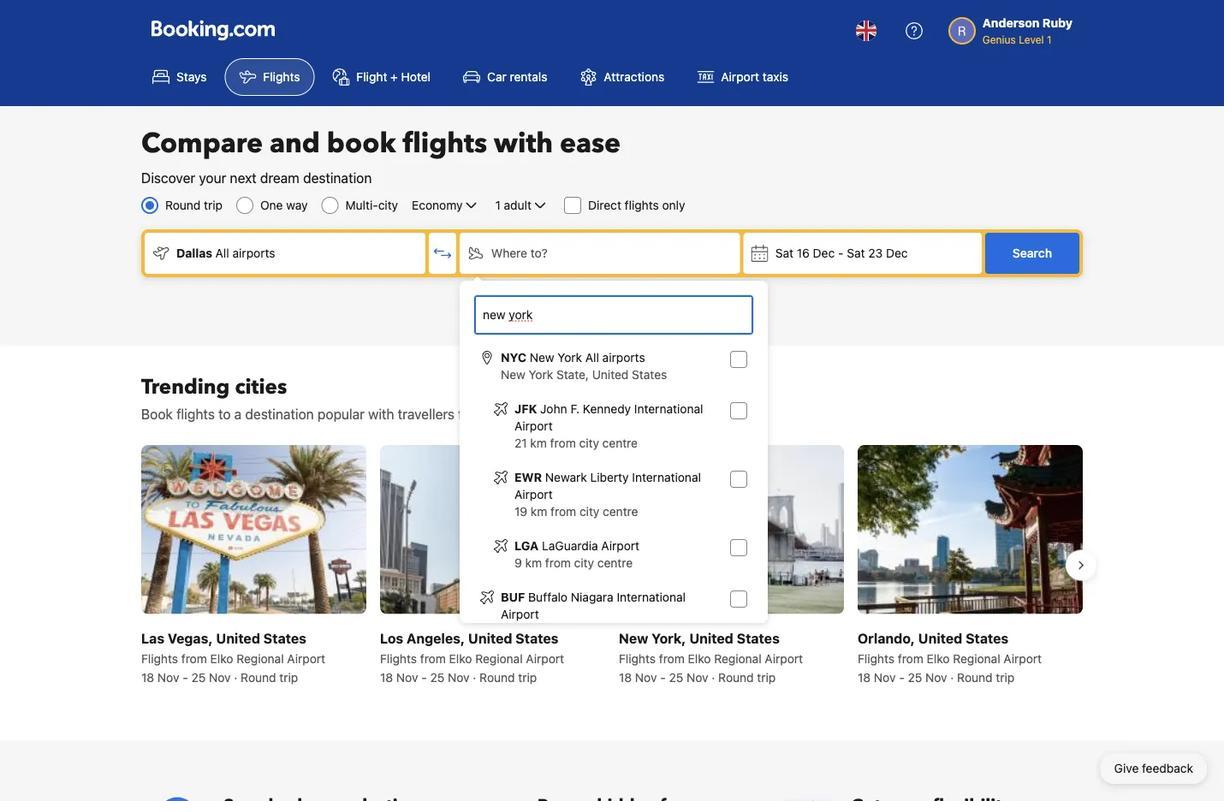 Task type: locate. For each thing, give the bounding box(es) containing it.
0 vertical spatial york
[[558, 351, 582, 365]]

2 vertical spatial international
[[617, 590, 686, 605]]

1 vertical spatial 1
[[495, 198, 501, 212]]

newark liberty international airport
[[515, 471, 701, 502]]

international inside john f. kennedy international airport
[[634, 402, 703, 416]]

1 right level in the right top of the page
[[1047, 33, 1052, 45]]

- inside new york, united states flights from elko regional airport 18 nov - 25 nov · round trip
[[660, 670, 666, 684]]

centre for 21 km from city centre
[[603, 436, 638, 450]]

25 for angeles,
[[430, 670, 445, 684]]

18 for los angeles, united states
[[380, 670, 393, 684]]

25 down orlando,
[[908, 670, 922, 684]]

regional inside the los angeles, united states flights from elko regional airport 18 nov - 25 nov · round trip
[[475, 651, 523, 666]]

regional inside new york, united states flights from elko regional airport 18 nov - 25 nov · round trip
[[714, 651, 762, 666]]

flights inside new york, united states flights from elko regional airport 18 nov - 25 nov · round trip
[[619, 651, 656, 666]]

sat left the 16
[[776, 246, 794, 260]]

1 horizontal spatial flights
[[403, 125, 487, 162]]

york up the 'state,'
[[558, 351, 582, 365]]

anderson ruby genius level 1
[[983, 16, 1073, 45]]

- down orlando,
[[899, 670, 905, 684]]

flights up economy
[[403, 125, 487, 162]]

regional inside orlando, united states flights from elko regional airport 18 nov - 25 nov · round trip
[[953, 651, 1001, 666]]

1 25 from the left
[[191, 670, 206, 684]]

with up 1 adult popup button
[[494, 125, 553, 162]]

0 vertical spatial destination
[[303, 170, 372, 186]]

lga laguardia airport 9 km from city centre
[[515, 539, 640, 570]]

3 18 from the left
[[619, 670, 632, 684]]

1 dec from the left
[[813, 246, 835, 260]]

flights down las
[[141, 651, 178, 666]]

1 vertical spatial destination
[[245, 406, 314, 423]]

0 horizontal spatial dec
[[813, 246, 835, 260]]

centre down john f. kennedy international airport
[[603, 436, 638, 450]]

regional
[[237, 651, 284, 666], [475, 651, 523, 666], [714, 651, 762, 666], [953, 651, 1001, 666]]

round inside las vegas, united states flights from elko regional airport 18 nov - 25 nov · round trip
[[241, 670, 276, 684]]

3 regional from the left
[[714, 651, 762, 666]]

18 down 'los'
[[380, 670, 393, 684]]

0 horizontal spatial flights
[[176, 406, 215, 423]]

km right 9
[[525, 556, 542, 570]]

18 down orlando,
[[858, 670, 871, 684]]

car rentals link
[[449, 58, 562, 96]]

airport inside new york, united states flights from elko regional airport 18 nov - 25 nov · round trip
[[765, 651, 803, 666]]

destination down cities
[[245, 406, 314, 423]]

2 vertical spatial new
[[619, 630, 649, 646]]

elko for york,
[[688, 651, 711, 666]]

2 vertical spatial centre
[[598, 556, 633, 570]]

2 18 from the left
[[380, 670, 393, 684]]

dallas all airports
[[176, 246, 275, 260]]

1 horizontal spatial sat
[[847, 246, 865, 260]]

buf
[[501, 590, 525, 605]]

0 vertical spatial 1
[[1047, 33, 1052, 45]]

flights left only
[[625, 198, 659, 212]]

1 · from the left
[[234, 670, 238, 684]]

0 horizontal spatial all
[[215, 246, 229, 260]]

round inside orlando, united states flights from elko regional airport 18 nov - 25 nov · round trip
[[957, 670, 993, 684]]

4 elko from the left
[[927, 651, 950, 666]]

18 down buffalo niagara international airport
[[619, 670, 632, 684]]

1 left adult
[[495, 198, 501, 212]]

flights inside the trending cities book flights to a destination popular with travellers from the united states
[[176, 406, 215, 423]]

1 nov from the left
[[157, 670, 179, 684]]

regional for vegas,
[[237, 651, 284, 666]]

18
[[141, 670, 154, 684], [380, 670, 393, 684], [619, 670, 632, 684], [858, 670, 871, 684]]

25 inside the los angeles, united states flights from elko regional airport 18 nov - 25 nov · round trip
[[430, 670, 445, 684]]

city inside lga laguardia airport 9 km from city centre
[[574, 556, 594, 570]]

dream
[[260, 170, 300, 186]]

centre inside lga laguardia airport 9 km from city centre
[[598, 556, 633, 570]]

states
[[632, 368, 667, 382], [559, 406, 599, 423], [264, 630, 307, 646], [516, 630, 559, 646], [737, 630, 780, 646], [966, 630, 1009, 646]]

centre for 19 km from city centre
[[603, 505, 638, 519]]

Airport or city text field
[[481, 306, 747, 325]]

2 horizontal spatial flights
[[625, 198, 659, 212]]

3 · from the left
[[712, 670, 715, 684]]

popular
[[318, 406, 365, 423]]

2 regional from the left
[[475, 651, 523, 666]]

trip inside orlando, united states flights from elko regional airport 18 nov - 25 nov · round trip
[[996, 670, 1015, 684]]

- for las vegas, united states
[[183, 670, 188, 684]]

airports down the airport or city text field
[[603, 351, 645, 365]]

1 vertical spatial airports
[[603, 351, 645, 365]]

from down orlando,
[[898, 651, 924, 666]]

25 down angeles,
[[430, 670, 445, 684]]

multi-city
[[346, 198, 398, 212]]

airport inside newark liberty international airport
[[515, 488, 553, 502]]

1 vertical spatial york
[[529, 368, 553, 382]]

0 vertical spatial km
[[530, 436, 547, 450]]

new left york,
[[619, 630, 649, 646]]

flights
[[403, 125, 487, 162], [625, 198, 659, 212], [176, 406, 215, 423]]

international inside buffalo niagara international airport
[[617, 590, 686, 605]]

flights inside the compare and book flights with ease discover your next dream destination
[[403, 125, 487, 162]]

4 25 from the left
[[908, 670, 922, 684]]

region containing las vegas, united states
[[128, 438, 1097, 693]]

all up the 'state,'
[[586, 351, 599, 365]]

york left the 'state,'
[[529, 368, 553, 382]]

attractions link
[[566, 58, 679, 96]]

united inside the los angeles, united states flights from elko regional airport 18 nov - 25 nov · round trip
[[468, 630, 512, 646]]

sat left 23
[[847, 246, 865, 260]]

new right nyc
[[530, 351, 555, 365]]

18 for las vegas, united states
[[141, 670, 154, 684]]

0 horizontal spatial sat
[[776, 246, 794, 260]]

round inside the los angeles, united states flights from elko regional airport 18 nov - 25 nov · round trip
[[480, 670, 515, 684]]

the
[[491, 406, 511, 423]]

elko inside new york, united states flights from elko regional airport 18 nov - 25 nov · round trip
[[688, 651, 711, 666]]

0 vertical spatial airports
[[232, 246, 275, 260]]

states inside las vegas, united states flights from elko regional airport 18 nov - 25 nov · round trip
[[264, 630, 307, 646]]

1 inside popup button
[[495, 198, 501, 212]]

international
[[634, 402, 703, 416], [632, 471, 701, 485], [617, 590, 686, 605]]

3 nov from the left
[[396, 670, 418, 684]]

rentals
[[510, 70, 548, 84]]

from inside the trending cities book flights to a destination popular with travellers from the united states
[[458, 406, 487, 423]]

airports down one
[[232, 246, 275, 260]]

all right dallas
[[215, 246, 229, 260]]

international for buffalo niagara international airport
[[617, 590, 686, 605]]

flights inside the los angeles, united states flights from elko regional airport 18 nov - 25 nov · round trip
[[380, 651, 417, 666]]

km right 21
[[530, 436, 547, 450]]

centre up niagara
[[598, 556, 633, 570]]

2 vertical spatial flights
[[176, 406, 215, 423]]

flights down 'los'
[[380, 651, 417, 666]]

2 25 from the left
[[430, 670, 445, 684]]

ewr
[[515, 471, 542, 485]]

25
[[191, 670, 206, 684], [430, 670, 445, 684], [669, 670, 684, 684], [908, 670, 922, 684]]

liberty
[[590, 471, 629, 485]]

km right 19
[[531, 505, 548, 519]]

united down the buf
[[468, 630, 512, 646]]

elko inside orlando, united states flights from elko regional airport 18 nov - 25 nov · round trip
[[927, 651, 950, 666]]

elko inside the los angeles, united states flights from elko regional airport 18 nov - 25 nov · round trip
[[449, 651, 472, 666]]

- down vegas,
[[183, 670, 188, 684]]

united up kennedy
[[592, 368, 629, 382]]

airports
[[232, 246, 275, 260], [603, 351, 645, 365]]

-
[[838, 246, 844, 260], [183, 670, 188, 684], [421, 670, 427, 684], [660, 670, 666, 684], [899, 670, 905, 684]]

round for los
[[480, 670, 515, 684]]

· inside las vegas, united states flights from elko regional airport 18 nov - 25 nov · round trip
[[234, 670, 238, 684]]

dec right 23
[[886, 246, 908, 260]]

flights inside las vegas, united states flights from elko regional airport 18 nov - 25 nov · round trip
[[141, 651, 178, 666]]

nov
[[157, 670, 179, 684], [209, 670, 231, 684], [396, 670, 418, 684], [448, 670, 470, 684], [635, 670, 657, 684], [687, 670, 709, 684], [874, 670, 896, 684], [926, 670, 948, 684]]

las
[[141, 630, 164, 646]]

international inside newark liberty international airport
[[632, 471, 701, 485]]

0 horizontal spatial airports
[[232, 246, 275, 260]]

with right popular
[[368, 406, 394, 423]]

25 for york,
[[669, 670, 684, 684]]

all
[[215, 246, 229, 260], [586, 351, 599, 365]]

round inside new york, united states flights from elko regional airport 18 nov - 25 nov · round trip
[[719, 670, 754, 684]]

1 inside the anderson ruby genius level 1
[[1047, 33, 1052, 45]]

0 vertical spatial international
[[634, 402, 703, 416]]

0 horizontal spatial 1
[[495, 198, 501, 212]]

1 vertical spatial flights
[[625, 198, 659, 212]]

airport inside lga laguardia airport 9 km from city centre
[[601, 539, 640, 553]]

dec right the 16
[[813, 246, 835, 260]]

united right orlando,
[[919, 630, 963, 646]]

1 horizontal spatial 1
[[1047, 33, 1052, 45]]

regional inside las vegas, united states flights from elko regional airport 18 nov - 25 nov · round trip
[[237, 651, 284, 666]]

dallas
[[176, 246, 213, 260]]

3 25 from the left
[[669, 670, 684, 684]]

jfk
[[515, 402, 537, 416]]

18 inside orlando, united states flights from elko regional airport 18 nov - 25 nov · round trip
[[858, 670, 871, 684]]

airport inside las vegas, united states flights from elko regional airport 18 nov - 25 nov · round trip
[[287, 651, 325, 666]]

19 km from city centre
[[515, 505, 638, 519]]

1 horizontal spatial all
[[586, 351, 599, 365]]

25 inside las vegas, united states flights from elko regional airport 18 nov - 25 nov · round trip
[[191, 670, 206, 684]]

km for 19
[[531, 505, 548, 519]]

centre down newark liberty international airport
[[603, 505, 638, 519]]

elko for angeles,
[[449, 651, 472, 666]]

7 nov from the left
[[874, 670, 896, 684]]

from left the in the bottom of the page
[[458, 406, 487, 423]]

flights for cities
[[176, 406, 215, 423]]

with
[[494, 125, 553, 162], [368, 406, 394, 423]]

united up 21
[[515, 406, 556, 423]]

flights inside orlando, united states flights from elko regional airport 18 nov - 25 nov · round trip
[[858, 651, 895, 666]]

york,
[[652, 630, 686, 646]]

2 vertical spatial km
[[525, 556, 542, 570]]

1 horizontal spatial airports
[[603, 351, 645, 365]]

1 horizontal spatial new
[[530, 351, 555, 365]]

- inside the los angeles, united states flights from elko regional airport 18 nov - 25 nov · round trip
[[421, 670, 427, 684]]

destination up multi-
[[303, 170, 372, 186]]

1 vertical spatial new
[[501, 368, 526, 382]]

from down vegas,
[[181, 651, 207, 666]]

region
[[128, 438, 1097, 693]]

trip inside the los angeles, united states flights from elko regional airport 18 nov - 25 nov · round trip
[[518, 670, 537, 684]]

18 inside new york, united states flights from elko regional airport 18 nov - 25 nov · round trip
[[619, 670, 632, 684]]

2 elko from the left
[[449, 651, 472, 666]]

·
[[234, 670, 238, 684], [473, 670, 476, 684], [712, 670, 715, 684], [951, 670, 954, 684]]

4 18 from the left
[[858, 670, 871, 684]]

0 vertical spatial new
[[530, 351, 555, 365]]

0 horizontal spatial with
[[368, 406, 394, 423]]

elko inside las vegas, united states flights from elko regional airport 18 nov - 25 nov · round trip
[[210, 651, 233, 666]]

4 · from the left
[[951, 670, 954, 684]]

25 down vegas,
[[191, 670, 206, 684]]

with inside the compare and book flights with ease discover your next dream destination
[[494, 125, 553, 162]]

4 regional from the left
[[953, 651, 1001, 666]]

airport inside john f. kennedy international airport
[[515, 419, 553, 433]]

international up york,
[[617, 590, 686, 605]]

from inside orlando, united states flights from elko regional airport 18 nov - 25 nov · round trip
[[898, 651, 924, 666]]

next
[[230, 170, 257, 186]]

city down laguardia
[[574, 556, 594, 570]]

1 vertical spatial km
[[531, 505, 548, 519]]

international right the liberty
[[632, 471, 701, 485]]

united inside the trending cities book flights to a destination popular with travellers from the united states
[[515, 406, 556, 423]]

booking.com logo image
[[152, 20, 275, 41], [152, 20, 275, 41]]

ruby
[[1043, 16, 1073, 30]]

trip inside new york, united states flights from elko regional airport 18 nov - 25 nov · round trip
[[757, 670, 776, 684]]

flights left the to
[[176, 406, 215, 423]]

- left 23
[[838, 246, 844, 260]]

- inside las vegas, united states flights from elko regional airport 18 nov - 25 nov · round trip
[[183, 670, 188, 684]]

united right vegas,
[[216, 630, 260, 646]]

nyc new york all airports new york state, united states
[[501, 351, 667, 382]]

· inside new york, united states flights from elko regional airport 18 nov - 25 nov · round trip
[[712, 670, 715, 684]]

level
[[1019, 33, 1044, 45]]

laguardia
[[542, 539, 598, 553]]

0 horizontal spatial york
[[529, 368, 553, 382]]

trip inside las vegas, united states flights from elko regional airport 18 nov - 25 nov · round trip
[[279, 670, 298, 684]]

sat
[[776, 246, 794, 260], [847, 246, 865, 260]]

round
[[165, 198, 201, 212], [241, 670, 276, 684], [480, 670, 515, 684], [719, 670, 754, 684], [957, 670, 993, 684]]

city
[[378, 198, 398, 212], [579, 436, 599, 450], [580, 505, 600, 519], [574, 556, 594, 570]]

2 sat from the left
[[847, 246, 865, 260]]

18 inside the los angeles, united states flights from elko regional airport 18 nov - 25 nov · round trip
[[380, 670, 393, 684]]

1 vertical spatial centre
[[603, 505, 638, 519]]

1 vertical spatial international
[[632, 471, 701, 485]]

km
[[530, 436, 547, 450], [531, 505, 548, 519], [525, 556, 542, 570]]

1 18 from the left
[[141, 670, 154, 684]]

· for angeles,
[[473, 670, 476, 684]]

1 vertical spatial all
[[586, 351, 599, 365]]

new down nyc
[[501, 368, 526, 382]]

from down laguardia
[[545, 556, 571, 570]]

flights
[[263, 70, 300, 84], [141, 651, 178, 666], [380, 651, 417, 666], [619, 651, 656, 666], [858, 651, 895, 666]]

25 down york,
[[669, 670, 684, 684]]

3 elko from the left
[[688, 651, 711, 666]]

new york, united states image
[[619, 445, 844, 614]]

0 vertical spatial centre
[[603, 436, 638, 450]]

give feedback
[[1115, 762, 1194, 776]]

centre
[[603, 436, 638, 450], [603, 505, 638, 519], [598, 556, 633, 570]]

1 horizontal spatial dec
[[886, 246, 908, 260]]

1
[[1047, 33, 1052, 45], [495, 198, 501, 212]]

- inside orlando, united states flights from elko regional airport 18 nov - 25 nov · round trip
[[899, 670, 905, 684]]

2 · from the left
[[473, 670, 476, 684]]

hotel
[[401, 70, 431, 84]]

- down angeles,
[[421, 670, 427, 684]]

· for vegas,
[[234, 670, 238, 684]]

trip
[[204, 198, 223, 212], [279, 670, 298, 684], [518, 670, 537, 684], [757, 670, 776, 684], [996, 670, 1015, 684]]

niagara
[[571, 590, 614, 605]]

dec
[[813, 246, 835, 260], [886, 246, 908, 260]]

airport inside buffalo niagara international airport
[[501, 608, 539, 622]]

elko
[[210, 651, 233, 666], [449, 651, 472, 666], [688, 651, 711, 666], [927, 651, 950, 666]]

0 vertical spatial flights
[[403, 125, 487, 162]]

18 inside las vegas, united states flights from elko regional airport 18 nov - 25 nov · round trip
[[141, 670, 154, 684]]

1 horizontal spatial with
[[494, 125, 553, 162]]

regional for angeles,
[[475, 651, 523, 666]]

flights down orlando,
[[858, 651, 895, 666]]

lga
[[515, 539, 539, 553]]

from inside las vegas, united states flights from elko regional airport 18 nov - 25 nov · round trip
[[181, 651, 207, 666]]

united right york,
[[690, 630, 734, 646]]

flights down york,
[[619, 651, 656, 666]]

· inside the los angeles, united states flights from elko regional airport 18 nov - 25 nov · round trip
[[473, 670, 476, 684]]

from down york,
[[659, 651, 685, 666]]

flight + hotel
[[357, 70, 431, 84]]

airport
[[721, 70, 760, 84], [515, 419, 553, 433], [515, 488, 553, 502], [601, 539, 640, 553], [501, 608, 539, 622], [287, 651, 325, 666], [526, 651, 564, 666], [765, 651, 803, 666], [1004, 651, 1042, 666]]

angeles,
[[407, 630, 465, 646]]

flights up and
[[263, 70, 300, 84]]

new
[[530, 351, 555, 365], [501, 368, 526, 382], [619, 630, 649, 646]]

1 vertical spatial with
[[368, 406, 394, 423]]

from inside the los angeles, united states flights from elko regional airport 18 nov - 25 nov · round trip
[[420, 651, 446, 666]]

vegas,
[[168, 630, 213, 646]]

2 horizontal spatial new
[[619, 630, 649, 646]]

from down angeles,
[[420, 651, 446, 666]]

25 for vegas,
[[191, 670, 206, 684]]

1 regional from the left
[[237, 651, 284, 666]]

18 down las
[[141, 670, 154, 684]]

united
[[592, 368, 629, 382], [515, 406, 556, 423], [216, 630, 260, 646], [468, 630, 512, 646], [690, 630, 734, 646], [919, 630, 963, 646]]

1 elko from the left
[[210, 651, 233, 666]]

25 inside new york, united states flights from elko regional airport 18 nov - 25 nov · round trip
[[669, 670, 684, 684]]

0 vertical spatial with
[[494, 125, 553, 162]]

- down york,
[[660, 670, 666, 684]]

new york, united states flights from elko regional airport 18 nov - 25 nov · round trip
[[619, 630, 803, 684]]

international for newark liberty international airport
[[632, 471, 701, 485]]

international right kennedy
[[634, 402, 703, 416]]



Task type: describe. For each thing, give the bounding box(es) containing it.
+
[[391, 70, 398, 84]]

states inside new york, united states flights from elko regional airport 18 nov - 25 nov · round trip
[[737, 630, 780, 646]]

round for new
[[719, 670, 754, 684]]

book
[[327, 125, 396, 162]]

las vegas, united states image
[[141, 445, 366, 614]]

states inside the los angeles, united states flights from elko regional airport 18 nov - 25 nov · round trip
[[516, 630, 559, 646]]

kennedy
[[583, 402, 631, 416]]

united inside orlando, united states flights from elko regional airport 18 nov - 25 nov · round trip
[[919, 630, 963, 646]]

anderson
[[983, 16, 1040, 30]]

1 adult button
[[494, 195, 551, 216]]

orlando, united states image
[[858, 445, 1083, 614]]

john f. kennedy international airport
[[515, 402, 703, 433]]

feedback
[[1142, 762, 1194, 776]]

city left economy
[[378, 198, 398, 212]]

economy
[[412, 198, 463, 212]]

sat 16 dec - sat 23 dec
[[776, 246, 908, 260]]

buffalo
[[528, 590, 568, 605]]

flights for new york, united states
[[619, 651, 656, 666]]

airport taxis link
[[683, 58, 803, 96]]

21
[[515, 436, 527, 450]]

only
[[662, 198, 685, 212]]

to?
[[531, 246, 548, 260]]

16
[[797, 246, 810, 260]]

states inside 'nyc new york all airports new york state, united states'
[[632, 368, 667, 382]]

a
[[234, 406, 242, 423]]

2 nov from the left
[[209, 670, 231, 684]]

all inside 'nyc new york all airports new york state, united states'
[[586, 351, 599, 365]]

buffalo niagara international airport
[[501, 590, 686, 622]]

- for new york, united states
[[660, 670, 666, 684]]

4 nov from the left
[[448, 670, 470, 684]]

9
[[515, 556, 522, 570]]

book
[[141, 406, 173, 423]]

one way
[[260, 198, 308, 212]]

flights link
[[225, 58, 315, 96]]

states inside the trending cities book flights to a destination popular with travellers from the united states
[[559, 406, 599, 423]]

where to? button
[[460, 233, 740, 274]]

john
[[540, 402, 567, 416]]

to
[[218, 406, 231, 423]]

united inside 'nyc new york all airports new york state, united states'
[[592, 368, 629, 382]]

one
[[260, 198, 283, 212]]

6 nov from the left
[[687, 670, 709, 684]]

where
[[491, 246, 527, 260]]

1 sat from the left
[[776, 246, 794, 260]]

km for 21
[[530, 436, 547, 450]]

flights for los angeles, united states
[[380, 651, 417, 666]]

round for las
[[241, 670, 276, 684]]

round trip
[[165, 198, 223, 212]]

give feedback button
[[1101, 754, 1207, 784]]

0 vertical spatial all
[[215, 246, 229, 260]]

stays
[[176, 70, 207, 84]]

use enter to select airport and spacebar to add another one element
[[474, 343, 754, 801]]

2 dec from the left
[[886, 246, 908, 260]]

los angeles, united states flights from elko regional airport 18 nov - 25 nov · round trip
[[380, 630, 564, 684]]

25 inside orlando, united states flights from elko regional airport 18 nov - 25 nov · round trip
[[908, 670, 922, 684]]

18 for new york, united states
[[619, 670, 632, 684]]

f.
[[571, 402, 580, 416]]

trip for new
[[757, 670, 776, 684]]

city down newark liberty international airport
[[580, 505, 600, 519]]

adult
[[504, 198, 532, 212]]

genius
[[983, 33, 1016, 45]]

search button
[[986, 233, 1080, 274]]

search
[[1013, 246, 1052, 260]]

from inside new york, united states flights from elko regional airport 18 nov - 25 nov · round trip
[[659, 651, 685, 666]]

orlando,
[[858, 630, 915, 646]]

from down 'newark'
[[551, 505, 576, 519]]

direct
[[588, 198, 622, 212]]

where to?
[[491, 246, 548, 260]]

las vegas, united states flights from elko regional airport 18 nov - 25 nov · round trip
[[141, 630, 325, 684]]

los
[[380, 630, 403, 646]]

and
[[270, 125, 320, 162]]

direct flights only
[[588, 198, 685, 212]]

1 horizontal spatial york
[[558, 351, 582, 365]]

flights for las vegas, united states
[[141, 651, 178, 666]]

5 nov from the left
[[635, 670, 657, 684]]

compare
[[141, 125, 263, 162]]

airport inside the los angeles, united states flights from elko regional airport 18 nov - 25 nov · round trip
[[526, 651, 564, 666]]

states inside orlando, united states flights from elko regional airport 18 nov - 25 nov · round trip
[[966, 630, 1009, 646]]

orlando, united states flights from elko regional airport 18 nov - 25 nov · round trip
[[858, 630, 1042, 684]]

· inside orlando, united states flights from elko regional airport 18 nov - 25 nov · round trip
[[951, 670, 954, 684]]

cities
[[235, 373, 287, 401]]

with inside the trending cities book flights to a destination popular with travellers from the united states
[[368, 406, 394, 423]]

1 adult
[[495, 198, 532, 212]]

21 km from city centre
[[515, 436, 638, 450]]

8 nov from the left
[[926, 670, 948, 684]]

flights for and
[[403, 125, 487, 162]]

united inside new york, united states flights from elko regional airport 18 nov - 25 nov · round trip
[[690, 630, 734, 646]]

discover
[[141, 170, 195, 186]]

flight + hotel link
[[318, 58, 445, 96]]

way
[[286, 198, 308, 212]]

trending
[[141, 373, 230, 401]]

taxis
[[763, 70, 789, 84]]

stays link
[[138, 58, 221, 96]]

- inside sat 16 dec - sat 23 dec dropdown button
[[838, 246, 844, 260]]

sat 16 dec - sat 23 dec button
[[744, 233, 982, 274]]

united inside las vegas, united states flights from elko regional airport 18 nov - 25 nov · round trip
[[216, 630, 260, 646]]

flight
[[357, 70, 387, 84]]

from up 'newark'
[[550, 436, 576, 450]]

give
[[1115, 762, 1139, 776]]

nyc
[[501, 351, 527, 365]]

elko for vegas,
[[210, 651, 233, 666]]

multi-
[[346, 198, 378, 212]]

from inside lga laguardia airport 9 km from city centre
[[545, 556, 571, 570]]

trip for los
[[518, 670, 537, 684]]

- for los angeles, united states
[[421, 670, 427, 684]]

destination inside the trending cities book flights to a destination popular with travellers from the united states
[[245, 406, 314, 423]]

· for york,
[[712, 670, 715, 684]]

new inside new york, united states flights from elko regional airport 18 nov - 25 nov · round trip
[[619, 630, 649, 646]]

ease
[[560, 125, 621, 162]]

0 horizontal spatial new
[[501, 368, 526, 382]]

19
[[515, 505, 528, 519]]

airports inside 'nyc new york all airports new york state, united states'
[[603, 351, 645, 365]]

destination inside the compare and book flights with ease discover your next dream destination
[[303, 170, 372, 186]]

your
[[199, 170, 226, 186]]

attractions
[[604, 70, 665, 84]]

state,
[[557, 368, 589, 382]]

los angeles, united states image
[[380, 445, 605, 614]]

regional for york,
[[714, 651, 762, 666]]

23
[[869, 246, 883, 260]]

airport taxis
[[721, 70, 789, 84]]

city down john f. kennedy international airport
[[579, 436, 599, 450]]

car rentals
[[487, 70, 548, 84]]

newark
[[545, 471, 587, 485]]

km inside lga laguardia airport 9 km from city centre
[[525, 556, 542, 570]]

airport inside orlando, united states flights from elko regional airport 18 nov - 25 nov · round trip
[[1004, 651, 1042, 666]]

car
[[487, 70, 507, 84]]

compare and book flights with ease discover your next dream destination
[[141, 125, 621, 186]]

trending cities book flights to a destination popular with travellers from the united states
[[141, 373, 599, 423]]

travellers
[[398, 406, 455, 423]]

trip for las
[[279, 670, 298, 684]]



Task type: vqa. For each thing, say whether or not it's contained in the screenshot.
1st adults from right
no



